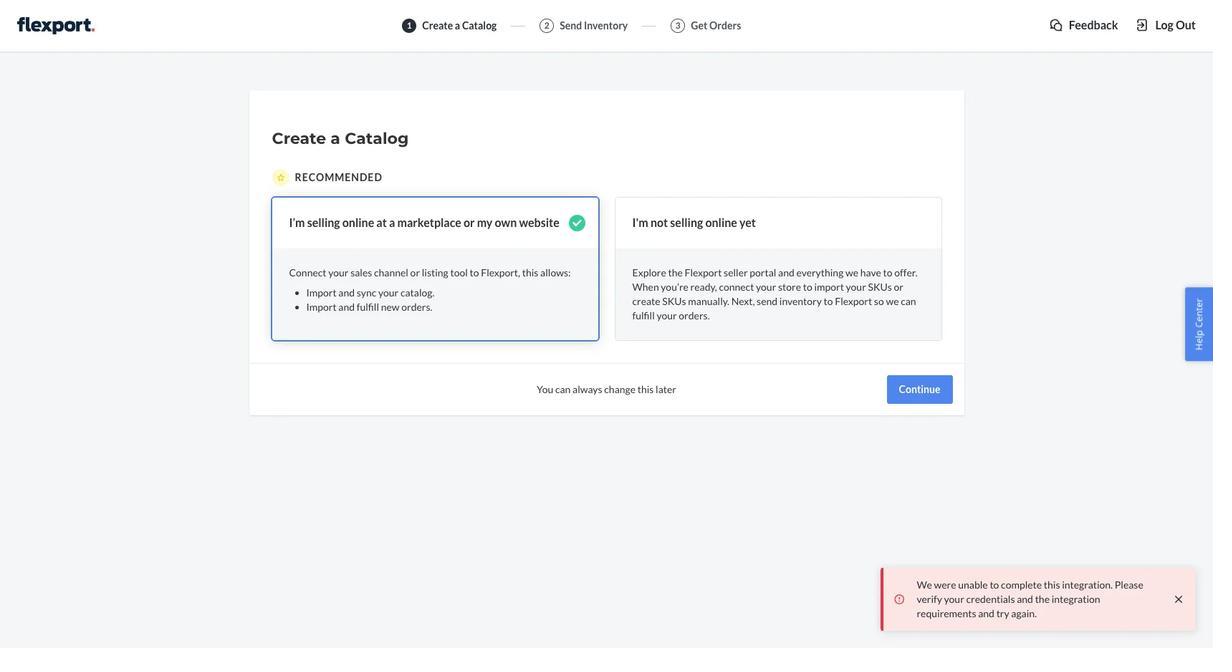 Task type: vqa. For each thing, say whether or not it's contained in the screenshot.
Give
no



Task type: describe. For each thing, give the bounding box(es) containing it.
offer.
[[894, 266, 917, 279]]

1 horizontal spatial or
[[464, 216, 475, 229]]

allows:
[[540, 266, 571, 279]]

were
[[934, 579, 956, 591]]

2 online from the left
[[705, 216, 737, 229]]

1 selling from the left
[[307, 216, 340, 229]]

2
[[544, 20, 549, 31]]

connect your sales channel or listing tool to flexport, this allows:
[[289, 266, 571, 279]]

flexport,
[[481, 266, 520, 279]]

2 selling from the left
[[670, 216, 703, 229]]

so
[[874, 295, 884, 307]]

3
[[676, 20, 681, 31]]

1 vertical spatial create a catalog
[[272, 129, 409, 148]]

send inventory
[[560, 19, 628, 32]]

website
[[519, 216, 559, 229]]

to inside we were unable to complete this integration. please verify your credentials and the integration requirements and try again.
[[990, 579, 999, 591]]

i'm not selling online yet
[[632, 216, 756, 229]]

recommended
[[295, 171, 383, 183]]

have
[[860, 266, 881, 279]]

orders. inside "import and sync your catalog. import and fulfill new orders."
[[401, 301, 432, 313]]

continue link
[[887, 375, 953, 404]]

0 horizontal spatial we
[[845, 266, 858, 279]]

1 vertical spatial we
[[886, 295, 899, 307]]

or inside the explore the flexport seller portal and everything we have to offer. when you're ready, connect your store to import your skus or create skus manually. next, send inventory to flexport so we can fulfill your orders.
[[894, 281, 903, 293]]

send
[[560, 19, 582, 32]]

1 horizontal spatial catalog
[[462, 19, 497, 32]]

0 horizontal spatial or
[[410, 266, 420, 279]]

please
[[1115, 579, 1143, 591]]

log
[[1155, 18, 1174, 32]]

your left sales on the top left of the page
[[328, 266, 349, 279]]

and left sync
[[338, 286, 355, 299]]

your up 'send'
[[756, 281, 776, 293]]

marketplace
[[397, 216, 461, 229]]

explore the flexport seller portal and everything we have to offer. when you're ready, connect your store to import your skus or create skus manually. next, send inventory to flexport so we can fulfill your orders.
[[632, 266, 917, 322]]

0 vertical spatial create a catalog
[[422, 19, 497, 32]]

catalog.
[[400, 286, 435, 299]]

listing
[[422, 266, 448, 279]]

check image
[[569, 215, 585, 231]]

sales
[[350, 266, 372, 279]]

1 vertical spatial this
[[637, 383, 654, 395]]

fulfill inside "import and sync your catalog. import and fulfill new orders."
[[357, 301, 379, 313]]

1 vertical spatial catalog
[[345, 129, 409, 148]]

i'm
[[289, 216, 305, 229]]

connect
[[719, 281, 754, 293]]

log out button
[[1135, 17, 1196, 34]]

the inside the explore the flexport seller portal and everything we have to offer. when you're ready, connect your store to import your skus or create skus manually. next, send inventory to flexport so we can fulfill your orders.
[[668, 266, 683, 279]]

new
[[381, 301, 400, 313]]

and down sales on the top left of the page
[[338, 301, 355, 313]]

inventory
[[779, 295, 822, 307]]

help center button
[[1185, 287, 1213, 361]]

when
[[632, 281, 659, 293]]

again.
[[1011, 608, 1037, 620]]

feedback
[[1069, 18, 1118, 32]]

my
[[477, 216, 493, 229]]

the inside we were unable to complete this integration. please verify your credentials and the integration requirements and try again.
[[1035, 593, 1050, 605]]

credentials
[[966, 593, 1015, 605]]

import and sync your catalog. import and fulfill new orders.
[[306, 286, 435, 313]]

to up inventory
[[803, 281, 812, 293]]

orders
[[709, 19, 741, 32]]

channel
[[374, 266, 408, 279]]

to down import
[[824, 295, 833, 307]]

your inside "import and sync your catalog. import and fulfill new orders."
[[378, 286, 399, 299]]

requirements
[[917, 608, 976, 620]]

we
[[917, 579, 932, 591]]



Task type: locate. For each thing, give the bounding box(es) containing it.
1 horizontal spatial we
[[886, 295, 899, 307]]

1 import from the top
[[306, 286, 337, 299]]

flexport up ready,
[[685, 266, 722, 279]]

online left yet
[[705, 216, 737, 229]]

orders.
[[401, 301, 432, 313], [679, 309, 710, 322]]

2 vertical spatial this
[[1044, 579, 1060, 591]]

tool
[[450, 266, 468, 279]]

feedback link
[[1049, 17, 1118, 34]]

1 horizontal spatial fulfill
[[632, 309, 655, 322]]

1 horizontal spatial a
[[389, 216, 395, 229]]

0 horizontal spatial catalog
[[345, 129, 409, 148]]

2 import from the top
[[306, 301, 337, 313]]

1 vertical spatial the
[[1035, 593, 1050, 605]]

or left my
[[464, 216, 475, 229]]

send
[[757, 295, 778, 307]]

1 vertical spatial import
[[306, 301, 337, 313]]

integration
[[1052, 593, 1100, 605]]

import
[[814, 281, 844, 293]]

and up the store
[[778, 266, 794, 279]]

0 horizontal spatial this
[[522, 266, 538, 279]]

create a catalog up recommended
[[272, 129, 409, 148]]

you
[[537, 383, 553, 395]]

catalog up recommended
[[345, 129, 409, 148]]

1 vertical spatial flexport
[[835, 295, 872, 307]]

to up credentials
[[990, 579, 999, 591]]

or
[[464, 216, 475, 229], [410, 266, 420, 279], [894, 281, 903, 293]]

or left the listing
[[410, 266, 420, 279]]

2 horizontal spatial or
[[894, 281, 903, 293]]

create up recommended
[[272, 129, 326, 148]]

0 horizontal spatial the
[[668, 266, 683, 279]]

to right tool
[[470, 266, 479, 279]]

i'm
[[632, 216, 648, 229]]

import
[[306, 286, 337, 299], [306, 301, 337, 313]]

not
[[651, 216, 668, 229]]

0 vertical spatial or
[[464, 216, 475, 229]]

portal
[[750, 266, 776, 279]]

0 horizontal spatial online
[[342, 216, 374, 229]]

can inside the explore the flexport seller portal and everything we have to offer. when you're ready, connect your store to import your skus or create skus manually. next, send inventory to flexport so we can fulfill your orders.
[[901, 295, 916, 307]]

online
[[342, 216, 374, 229], [705, 216, 737, 229]]

0 vertical spatial create
[[422, 19, 453, 32]]

1 horizontal spatial selling
[[670, 216, 703, 229]]

to
[[470, 266, 479, 279], [883, 266, 892, 279], [803, 281, 812, 293], [824, 295, 833, 307], [990, 579, 999, 591]]

this left allows:
[[522, 266, 538, 279]]

verify
[[917, 593, 942, 605]]

a right 1 on the left of page
[[455, 19, 460, 32]]

1 vertical spatial skus
[[662, 295, 686, 307]]

can
[[901, 295, 916, 307], [555, 383, 571, 395]]

we were unable to complete this integration. please verify your credentials and the integration requirements and try again.
[[917, 579, 1143, 620]]

connect
[[289, 266, 326, 279]]

sync
[[357, 286, 376, 299]]

create
[[422, 19, 453, 32], [272, 129, 326, 148]]

change
[[604, 383, 636, 395]]

orders. inside the explore the flexport seller portal and everything we have to offer. when you're ready, connect your store to import your skus or create skus manually. next, send inventory to flexport so we can fulfill your orders.
[[679, 309, 710, 322]]

your
[[328, 266, 349, 279], [756, 281, 776, 293], [846, 281, 866, 293], [378, 286, 399, 299], [657, 309, 677, 322], [944, 593, 964, 605]]

catalog left 2
[[462, 19, 497, 32]]

inventory
[[584, 19, 628, 32]]

orders. down 'catalog.'
[[401, 301, 432, 313]]

this left later
[[637, 383, 654, 395]]

0 vertical spatial can
[[901, 295, 916, 307]]

everything
[[796, 266, 844, 279]]

1 vertical spatial a
[[331, 129, 340, 148]]

this up integration
[[1044, 579, 1060, 591]]

at
[[376, 216, 387, 229]]

this inside we were unable to complete this integration. please verify your credentials and the integration requirements and try again.
[[1044, 579, 1060, 591]]

selling right i'm
[[307, 216, 340, 229]]

fulfill down sync
[[357, 301, 379, 313]]

selling
[[307, 216, 340, 229], [670, 216, 703, 229]]

1 horizontal spatial online
[[705, 216, 737, 229]]

own
[[495, 216, 517, 229]]

1 horizontal spatial this
[[637, 383, 654, 395]]

can right you
[[555, 383, 571, 395]]

center
[[1193, 298, 1205, 328]]

catalog
[[462, 19, 497, 32], [345, 129, 409, 148]]

1 horizontal spatial orders.
[[679, 309, 710, 322]]

selling right the not
[[670, 216, 703, 229]]

the
[[668, 266, 683, 279], [1035, 593, 1050, 605]]

1 horizontal spatial flexport
[[835, 295, 872, 307]]

1 horizontal spatial the
[[1035, 593, 1050, 605]]

0 horizontal spatial a
[[331, 129, 340, 148]]

seller
[[724, 266, 748, 279]]

the up you're
[[668, 266, 683, 279]]

0 horizontal spatial flexport
[[685, 266, 722, 279]]

always
[[573, 383, 602, 395]]

and down credentials
[[978, 608, 994, 620]]

0 vertical spatial we
[[845, 266, 858, 279]]

and inside the explore the flexport seller portal and everything we have to offer. when you're ready, connect your store to import your skus or create skus manually. next, send inventory to flexport so we can fulfill your orders.
[[778, 266, 794, 279]]

create
[[632, 295, 660, 307]]

create a catalog right 1 on the left of page
[[422, 19, 497, 32]]

online left at
[[342, 216, 374, 229]]

1 vertical spatial can
[[555, 383, 571, 395]]

a right at
[[389, 216, 395, 229]]

1 horizontal spatial skus
[[868, 281, 892, 293]]

you're
[[661, 281, 688, 293]]

0 vertical spatial a
[[455, 19, 460, 32]]

fulfill inside the explore the flexport seller portal and everything we have to offer. when you're ready, connect your store to import your skus or create skus manually. next, send inventory to flexport so we can fulfill your orders.
[[632, 309, 655, 322]]

get
[[691, 19, 707, 32]]

1 horizontal spatial create
[[422, 19, 453, 32]]

skus down you're
[[662, 295, 686, 307]]

this
[[522, 266, 538, 279], [637, 383, 654, 395], [1044, 579, 1060, 591]]

your up new at the top left of page
[[378, 286, 399, 299]]

flexport
[[685, 266, 722, 279], [835, 295, 872, 307]]

get orders
[[691, 19, 741, 32]]

0 vertical spatial catalog
[[462, 19, 497, 32]]

1
[[407, 20, 412, 31]]

2 vertical spatial or
[[894, 281, 903, 293]]

to right have
[[883, 266, 892, 279]]

we right so
[[886, 295, 899, 307]]

1 vertical spatial or
[[410, 266, 420, 279]]

manually.
[[688, 295, 729, 307]]

orders. down manually.
[[679, 309, 710, 322]]

0 horizontal spatial create
[[272, 129, 326, 148]]

continue
[[899, 383, 940, 395]]

close toast image
[[1172, 593, 1186, 607]]

0 vertical spatial the
[[668, 266, 683, 279]]

can down offer.
[[901, 295, 916, 307]]

0 horizontal spatial skus
[[662, 295, 686, 307]]

your down have
[[846, 281, 866, 293]]

0 horizontal spatial can
[[555, 383, 571, 395]]

next,
[[731, 295, 755, 307]]

0 vertical spatial import
[[306, 286, 337, 299]]

0 vertical spatial flexport
[[685, 266, 722, 279]]

and up again.
[[1017, 593, 1033, 605]]

your down the create
[[657, 309, 677, 322]]

complete
[[1001, 579, 1042, 591]]

we left have
[[845, 266, 858, 279]]

2 vertical spatial a
[[389, 216, 395, 229]]

0 vertical spatial this
[[522, 266, 538, 279]]

integration.
[[1062, 579, 1113, 591]]

your inside we were unable to complete this integration. please verify your credentials and the integration requirements and try again.
[[944, 593, 964, 605]]

0 horizontal spatial fulfill
[[357, 301, 379, 313]]

help
[[1193, 330, 1205, 350]]

2 horizontal spatial a
[[455, 19, 460, 32]]

1 horizontal spatial can
[[901, 295, 916, 307]]

skus
[[868, 281, 892, 293], [662, 295, 686, 307]]

yet
[[739, 216, 756, 229]]

flexport logo image
[[17, 17, 94, 34]]

unable
[[958, 579, 988, 591]]

or down offer.
[[894, 281, 903, 293]]

create a catalog
[[422, 19, 497, 32], [272, 129, 409, 148]]

out
[[1176, 18, 1196, 32]]

fulfill down the create
[[632, 309, 655, 322]]

log out
[[1155, 18, 1196, 32]]

flexport left so
[[835, 295, 872, 307]]

0 vertical spatial skus
[[868, 281, 892, 293]]

continue button
[[887, 375, 953, 404]]

you can always change this later
[[537, 383, 676, 395]]

0 horizontal spatial create a catalog
[[272, 129, 409, 148]]

a
[[455, 19, 460, 32], [331, 129, 340, 148], [389, 216, 395, 229]]

we
[[845, 266, 858, 279], [886, 295, 899, 307]]

0 horizontal spatial selling
[[307, 216, 340, 229]]

help center
[[1193, 298, 1205, 350]]

create right 1 on the left of page
[[422, 19, 453, 32]]

store
[[778, 281, 801, 293]]

i'm selling online at a marketplace or my own website
[[289, 216, 559, 229]]

skus up so
[[868, 281, 892, 293]]

try
[[996, 608, 1009, 620]]

1 horizontal spatial create a catalog
[[422, 19, 497, 32]]

your up 'requirements'
[[944, 593, 964, 605]]

and
[[778, 266, 794, 279], [338, 286, 355, 299], [338, 301, 355, 313], [1017, 593, 1033, 605], [978, 608, 994, 620]]

explore
[[632, 266, 666, 279]]

2 horizontal spatial this
[[1044, 579, 1060, 591]]

a up recommended
[[331, 129, 340, 148]]

1 vertical spatial create
[[272, 129, 326, 148]]

1 online from the left
[[342, 216, 374, 229]]

0 horizontal spatial orders.
[[401, 301, 432, 313]]

the up again.
[[1035, 593, 1050, 605]]

ready,
[[690, 281, 717, 293]]

fulfill
[[357, 301, 379, 313], [632, 309, 655, 322]]

later
[[656, 383, 676, 395]]



